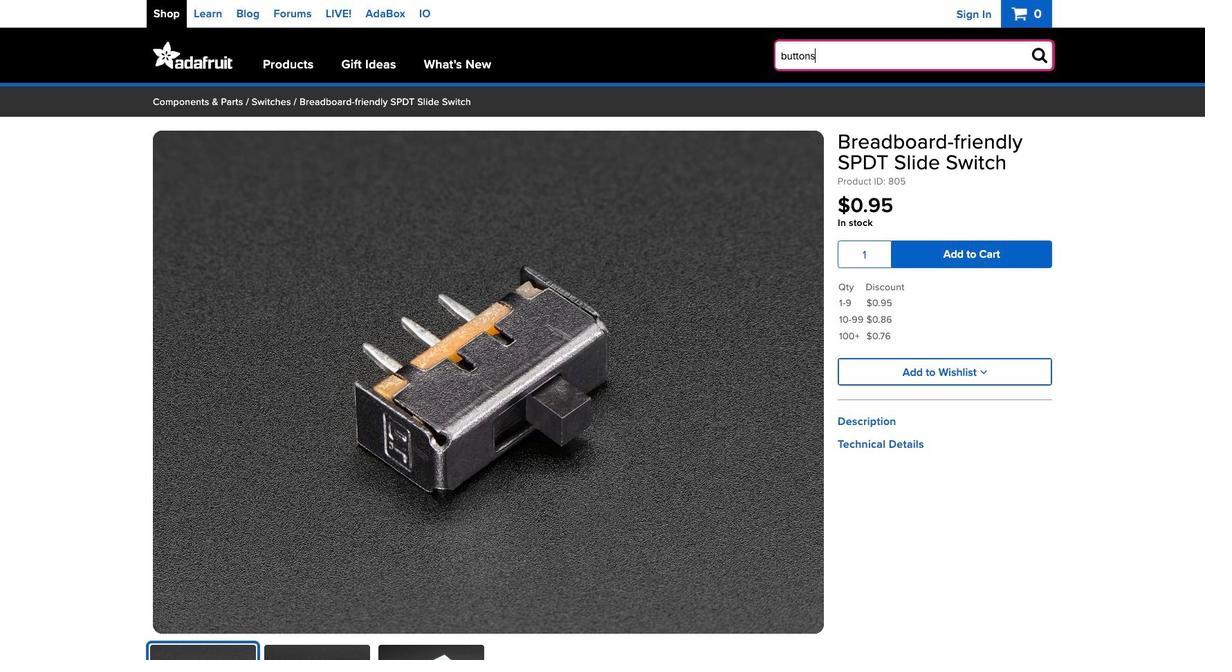 Task type: describe. For each thing, give the bounding box(es) containing it.
adafruit logo image
[[153, 42, 232, 69]]

choose gallery item to display tab list
[[146, 641, 831, 661]]



Task type: vqa. For each thing, say whether or not it's contained in the screenshot.
Rectangular Case For Circuit Playground Express - Base Kit. image
no



Task type: locate. For each thing, give the bounding box(es) containing it.
None text field
[[776, 42, 1052, 69]]

Quantity text field
[[838, 241, 892, 268]]

search image
[[1032, 46, 1048, 63]]

None search field
[[753, 42, 1052, 69]]

breadboard-friendly spdt slide switch image
[[153, 131, 824, 634]]

shopping cart image
[[1012, 5, 1031, 22]]



